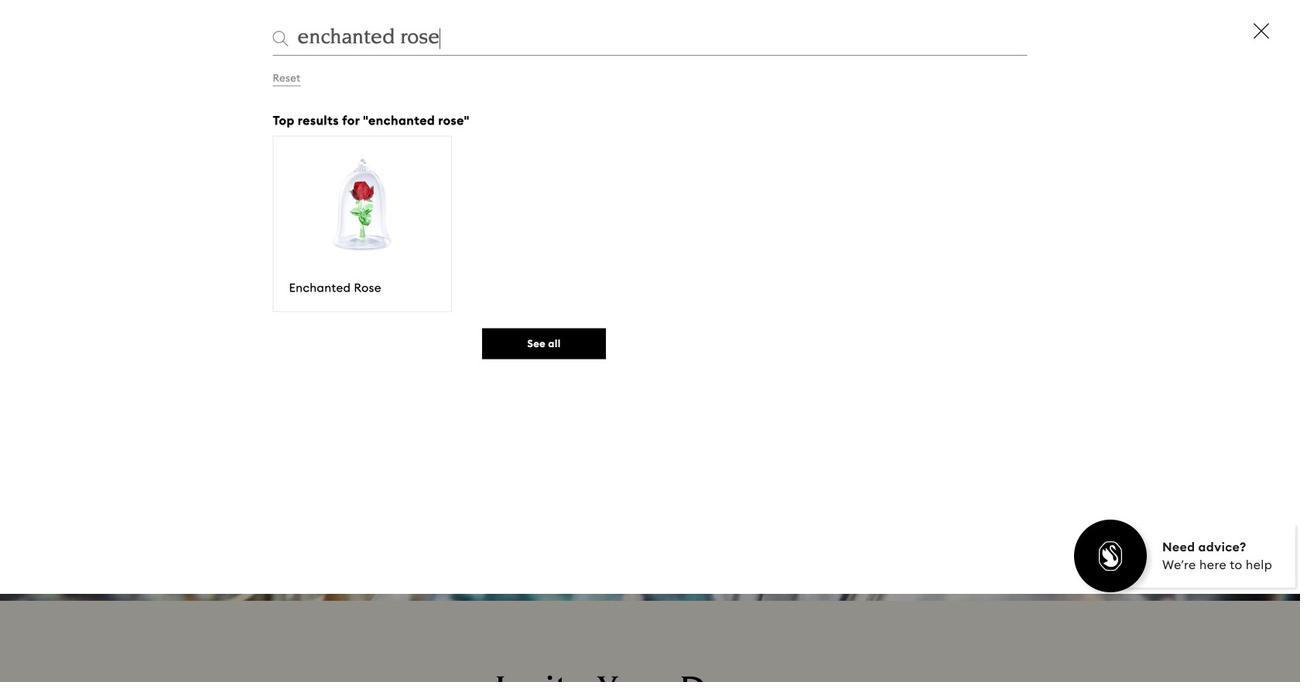 Task type: locate. For each thing, give the bounding box(es) containing it.
Search field
[[298, 26, 1028, 56]]

left-locator image image
[[163, 73, 172, 86]]

search image image
[[1111, 214, 1125, 228]]

swarovski image
[[378, 108, 923, 183]]

region
[[70, 72, 302, 85]]



Task type: vqa. For each thing, say whether or not it's contained in the screenshot.
Colors associated with bracelet
no



Task type: describe. For each thing, give the bounding box(es) containing it.
left login image
[[1151, 74, 1159, 84]]

live chat icon, click to open the live chat pane. image
[[1072, 518, 1300, 601]]

country-selector image image
[[19, 73, 33, 86]]

cart-mobile image image
[[1167, 213, 1180, 227]]

left-wishlist image image
[[1269, 75, 1281, 85]]



